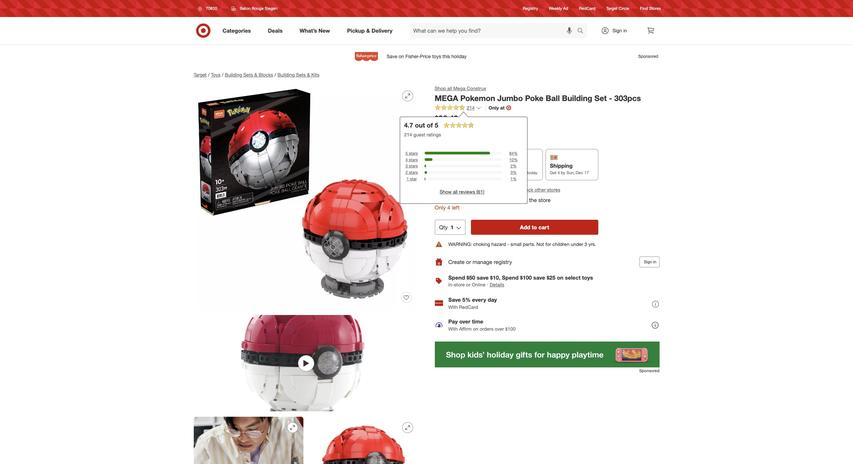 Task type: vqa. For each thing, say whether or not it's contained in the screenshot.
5 stars's 'stars'
yes



Task type: describe. For each thing, give the bounding box(es) containing it.
214 guest ratings
[[404, 132, 441, 138]]

star
[[410, 176, 417, 182]]

pickup for ready
[[439, 163, 457, 169]]

save
[[448, 297, 461, 303]]

2 save from the left
[[533, 275, 545, 281]]

manage
[[473, 259, 492, 266]]

redcard inside save 5% every day with redcard
[[459, 304, 478, 310]]

3 for 3 %
[[511, 170, 513, 175]]

show all reviews (61) button
[[440, 189, 484, 196]]

0 vertical spatial sign
[[613, 28, 622, 33]]

sign in button
[[640, 257, 660, 268]]

target for target / toys / building sets & blocks / building sets & kits
[[194, 72, 207, 78]]

mega
[[453, 85, 465, 91]]

1 inside see 1 deal for this item link
[[451, 135, 453, 140]]

target circle link
[[606, 6, 629, 11]]

under
[[571, 242, 583, 247]]

(61)
[[477, 189, 484, 195]]

save 5% every day with redcard
[[448, 297, 497, 310]]

0 horizontal spatial building
[[225, 72, 242, 78]]

on inside spend $50 save $10, spend $100 save $25 on select toys in-store or online ∙ details
[[557, 275, 564, 281]]

stars for 5 stars
[[409, 151, 418, 156]]

parts.
[[523, 242, 535, 247]]

baton rouge siegen
[[240, 6, 278, 11]]

2 inside ready within 2 hours for pickup inside the store only 4 left
[[468, 197, 471, 204]]

inside
[[513, 197, 528, 204]]

when
[[435, 125, 447, 131]]

ratings
[[427, 132, 441, 138]]

0 horizontal spatial 5
[[406, 151, 408, 156]]

11am
[[516, 170, 526, 176]]

choking
[[473, 242, 490, 247]]

within inside ready within 2 hours for pickup inside the store only 4 left
[[452, 197, 466, 204]]

4 inside ready within 2 hours for pickup inside the store only 4 left
[[447, 204, 450, 211]]

delivery inside delivery as soon as 11am today
[[495, 163, 516, 169]]

0 vertical spatial in
[[623, 28, 627, 33]]

4.7
[[404, 121, 413, 129]]

building sets & blocks link
[[225, 72, 273, 78]]

stars for 4 stars
[[409, 157, 418, 162]]

as
[[495, 170, 499, 176]]

pickup & delivery link
[[341, 23, 401, 38]]

purchased
[[448, 125, 471, 131]]

84
[[509, 151, 514, 156]]

0 vertical spatial 4
[[406, 157, 408, 162]]

create or manage registry
[[448, 259, 512, 266]]

get
[[550, 170, 557, 176]]

for inside ready within 2 hours for pickup inside the store only 4 left
[[487, 197, 494, 204]]

0 horizontal spatial delivery
[[372, 27, 393, 34]]

target link
[[194, 72, 207, 78]]

all for shop all mega construx mega pokemon jumbo poke ball building set - 303pcs
[[447, 85, 452, 91]]

circle
[[619, 6, 629, 11]]

pick up at baton rouge siegen
[[435, 186, 515, 193]]

weekly ad
[[549, 6, 568, 11]]

% for 10
[[514, 157, 518, 162]]

214 for 214
[[467, 105, 475, 111]]

2 %
[[511, 164, 517, 169]]

yrs.
[[589, 242, 596, 247]]

$50
[[467, 275, 475, 281]]

only inside ready within 2 hours for pickup inside the store only 4 left
[[435, 204, 446, 211]]

see
[[441, 135, 449, 140]]

set
[[595, 93, 607, 103]]

cart
[[539, 224, 549, 231]]

add
[[520, 224, 530, 231]]

pickup
[[495, 197, 512, 204]]

blocks
[[259, 72, 273, 78]]

70820 button
[[194, 2, 224, 15]]

toys
[[582, 275, 593, 281]]

item
[[481, 135, 490, 140]]

$10,
[[490, 275, 500, 281]]

deals link
[[262, 23, 291, 38]]

sign inside button
[[644, 260, 652, 265]]

% for 3
[[513, 170, 517, 175]]

store inside ready within 2 hours for pickup inside the store only 4 left
[[538, 197, 551, 204]]

weekly
[[549, 6, 562, 11]]

sign in link
[[595, 23, 638, 38]]

hours inside ready within 2 hours for pickup inside the store only 4 left
[[472, 197, 486, 204]]

find stores link
[[640, 6, 661, 11]]

not
[[537, 242, 544, 247]]

mega
[[435, 93, 458, 103]]

2 vertical spatial 3
[[585, 242, 587, 247]]

to
[[532, 224, 537, 231]]

- inside the shop all mega construx mega pokemon jumbo poke ball building set - 303pcs
[[609, 93, 612, 103]]

stores
[[547, 187, 560, 193]]

303pcs
[[614, 93, 641, 103]]

pickup for &
[[347, 27, 365, 34]]

ready within 2 hours for pickup inside the store only 4 left
[[435, 197, 551, 211]]

check other stores button
[[519, 186, 561, 194]]

214 link
[[435, 104, 482, 112]]

what's new link
[[294, 23, 339, 38]]

rouge inside dropdown button
[[252, 6, 264, 11]]

$25
[[547, 275, 556, 281]]

show all reviews (61)
[[440, 189, 484, 195]]

5 stars
[[406, 151, 418, 156]]

see 1 deal for this item link
[[435, 133, 660, 143]]

$100 inside pay over time with affirm on orders over $100
[[505, 326, 516, 332]]

baton rouge siegen button
[[227, 2, 282, 15]]

search button
[[574, 23, 590, 40]]

online
[[472, 282, 486, 288]]

check
[[520, 187, 533, 193]]

shipping get it by sun, dec 17
[[550, 163, 589, 176]]

shop
[[435, 85, 446, 91]]

1 horizontal spatial 5
[[435, 121, 438, 129]]

2 horizontal spatial &
[[366, 27, 370, 34]]

0 vertical spatial at
[[500, 105, 505, 111]]

4 stars
[[406, 157, 418, 162]]

2 stars
[[406, 170, 418, 175]]

hours inside pickup ready within 2 hours
[[467, 170, 478, 176]]

details
[[490, 282, 504, 288]]

1 save from the left
[[477, 275, 489, 281]]

within inside pickup ready within 2 hours
[[452, 170, 463, 176]]

out
[[415, 121, 425, 129]]

with inside pay over time with affirm on orders over $100
[[448, 326, 458, 332]]

with inside save 5% every day with redcard
[[448, 304, 458, 310]]

4.7 out of 5
[[404, 121, 438, 129]]

building for mega
[[562, 93, 592, 103]]

2 / from the left
[[222, 72, 223, 78]]

ready inside pickup ready within 2 hours
[[439, 170, 451, 176]]

warning: choking hazard - small parts. not for children under 3 yrs.
[[448, 242, 596, 247]]

qty
[[439, 224, 448, 231]]

search
[[574, 28, 590, 35]]

1 vertical spatial at
[[456, 186, 461, 193]]

mega pokemon jumbo poke ball building set - 303pcs, 3 of 7 image
[[194, 417, 303, 465]]

deals
[[268, 27, 283, 34]]

target / toys / building sets & blocks / building sets & kits
[[194, 72, 319, 78]]

3 stars
[[406, 164, 418, 169]]

$100 inside spend $50 save $10, spend $100 save $25 on select toys in-store or online ∙ details
[[520, 275, 532, 281]]

1 spend from the left
[[448, 275, 465, 281]]

target circle
[[606, 6, 629, 11]]



Task type: locate. For each thing, give the bounding box(es) containing it.
store
[[538, 197, 551, 204], [454, 282, 465, 288]]

0 horizontal spatial &
[[254, 72, 257, 78]]

0 vertical spatial -
[[609, 93, 612, 103]]

1 right see
[[451, 135, 453, 140]]

1 horizontal spatial 214
[[467, 105, 475, 111]]

all inside the shop all mega construx mega pokemon jumbo poke ball building set - 303pcs
[[447, 85, 452, 91]]

1 star
[[407, 176, 417, 182]]

redcard right ad
[[579, 6, 596, 11]]

it
[[558, 170, 560, 176]]

all for show all reviews (61)
[[453, 189, 458, 195]]

small
[[511, 242, 522, 247]]

image gallery element
[[194, 85, 418, 465]]

target left toys at the left top of the page
[[194, 72, 207, 78]]

1 horizontal spatial sets
[[296, 72, 306, 78]]

pickup right new at the top of the page
[[347, 27, 365, 34]]

2 stars from the top
[[409, 157, 418, 162]]

all
[[447, 85, 452, 91], [453, 189, 458, 195]]

create
[[448, 259, 465, 266]]

1 vertical spatial 4
[[447, 204, 450, 211]]

sets left the "kits"
[[296, 72, 306, 78]]

in
[[623, 28, 627, 33], [653, 260, 657, 265]]

5
[[435, 121, 438, 129], [406, 151, 408, 156]]

for left 'this'
[[465, 135, 471, 140]]

1 sets from the left
[[243, 72, 253, 78]]

hours down (61)
[[472, 197, 486, 204]]

0 horizontal spatial on
[[473, 326, 478, 332]]

spend up in-
[[448, 275, 465, 281]]

building sets & kits link
[[277, 72, 319, 78]]

check other stores
[[520, 187, 560, 193]]

0 vertical spatial 3
[[406, 164, 408, 169]]

with down the pay
[[448, 326, 458, 332]]

1 horizontal spatial target
[[606, 6, 618, 11]]

building inside the shop all mega construx mega pokemon jumbo poke ball building set - 303pcs
[[562, 93, 592, 103]]

see 1 deal for this item
[[441, 135, 490, 140]]

siegen up 'deals'
[[265, 6, 278, 11]]

1 horizontal spatial only
[[489, 105, 499, 111]]

building right blocks
[[277, 72, 295, 78]]

redcard down 5%
[[459, 304, 478, 310]]

2 spend from the left
[[502, 275, 519, 281]]

1 horizontal spatial siegen
[[497, 186, 515, 193]]

1 vertical spatial on
[[473, 326, 478, 332]]

1 vertical spatial rouge
[[479, 186, 496, 193]]

1 horizontal spatial rouge
[[479, 186, 496, 193]]

spend up details
[[502, 275, 519, 281]]

sign in inside button
[[644, 260, 657, 265]]

4 stars from the top
[[409, 170, 418, 175]]

0 vertical spatial ready
[[439, 170, 451, 176]]

or down the $50
[[466, 282, 471, 288]]

rouge up ready within 2 hours for pickup inside the store only 4 left
[[479, 186, 496, 193]]

2 sets from the left
[[296, 72, 306, 78]]

stars down 5 stars on the top of the page
[[409, 157, 418, 162]]

1 vertical spatial over
[[495, 326, 504, 332]]

1 horizontal spatial sign in
[[644, 260, 657, 265]]

0 horizontal spatial /
[[208, 72, 210, 78]]

1 vertical spatial within
[[452, 197, 466, 204]]

1 vertical spatial delivery
[[495, 163, 516, 169]]

/ left toys link
[[208, 72, 210, 78]]

1 horizontal spatial at
[[500, 105, 505, 111]]

1 horizontal spatial in
[[653, 260, 657, 265]]

2 inside pickup ready within 2 hours
[[464, 170, 466, 176]]

2 horizontal spatial 3
[[585, 242, 587, 247]]

0 vertical spatial redcard
[[579, 6, 596, 11]]

online
[[473, 125, 485, 131]]

1 vertical spatial only
[[435, 204, 446, 211]]

1 vertical spatial in
[[653, 260, 657, 265]]

only left left
[[435, 204, 446, 211]]

with down the 'save'
[[448, 304, 458, 310]]

the
[[529, 197, 537, 204]]

of
[[427, 121, 433, 129]]

0 vertical spatial 214
[[467, 105, 475, 111]]

0 horizontal spatial over
[[459, 318, 471, 325]]

over right orders
[[495, 326, 504, 332]]

% up 10 %
[[514, 151, 518, 156]]

add to cart button
[[471, 220, 598, 235]]

1 horizontal spatial 4
[[447, 204, 450, 211]]

poke
[[525, 93, 544, 103]]

5 right of
[[435, 121, 438, 129]]

all right shop
[[447, 85, 452, 91]]

building right toys link
[[225, 72, 242, 78]]

sets
[[243, 72, 253, 78], [296, 72, 306, 78]]

0 horizontal spatial baton
[[240, 6, 251, 11]]

0 vertical spatial $100
[[520, 275, 532, 281]]

1 vertical spatial ready
[[435, 197, 450, 204]]

rouge up deals link
[[252, 6, 264, 11]]

affirm
[[459, 326, 472, 332]]

1 vertical spatial store
[[454, 282, 465, 288]]

find stores
[[640, 6, 661, 11]]

2 down reviews in the top of the page
[[468, 197, 471, 204]]

registry
[[523, 6, 538, 11]]

0 horizontal spatial $100
[[505, 326, 516, 332]]

building for building
[[277, 72, 295, 78]]

$100 right orders
[[505, 326, 516, 332]]

1 vertical spatial advertisement region
[[435, 342, 660, 368]]

stars up 2 stars at the top left of page
[[409, 164, 418, 169]]

for right not
[[546, 242, 551, 247]]

1 horizontal spatial baton
[[462, 186, 478, 193]]

up
[[448, 186, 454, 193]]

0 horizontal spatial 3
[[406, 164, 408, 169]]

3 / from the left
[[275, 72, 276, 78]]

within
[[452, 170, 463, 176], [452, 197, 466, 204]]

1 vertical spatial sign in
[[644, 260, 657, 265]]

1 vertical spatial pickup
[[439, 163, 457, 169]]

1 horizontal spatial for
[[487, 197, 494, 204]]

categories link
[[217, 23, 259, 38]]

0 vertical spatial rouge
[[252, 6, 264, 11]]

stars
[[409, 151, 418, 156], [409, 157, 418, 162], [409, 164, 418, 169], [409, 170, 418, 175]]

1 vertical spatial baton
[[462, 186, 478, 193]]

siegen inside dropdown button
[[265, 6, 278, 11]]

ad
[[563, 6, 568, 11]]

0 horizontal spatial sets
[[243, 72, 253, 78]]

$36.49 when purchased online
[[435, 113, 485, 131]]

2 down the 10
[[511, 164, 513, 169]]

2 up reviews in the top of the page
[[464, 170, 466, 176]]

only at
[[489, 105, 505, 111]]

1 horizontal spatial building
[[277, 72, 295, 78]]

0 horizontal spatial at
[[456, 186, 461, 193]]

/ right toys at the left top of the page
[[222, 72, 223, 78]]

0 horizontal spatial 4
[[406, 157, 408, 162]]

1 with from the top
[[448, 304, 458, 310]]

sign
[[613, 28, 622, 33], [644, 260, 652, 265]]

select
[[565, 275, 581, 281]]

0 horizontal spatial redcard
[[459, 304, 478, 310]]

0 vertical spatial baton
[[240, 6, 251, 11]]

1 horizontal spatial &
[[307, 72, 310, 78]]

with
[[448, 304, 458, 310], [448, 326, 458, 332]]

0 horizontal spatial spend
[[448, 275, 465, 281]]

2 down 3 stars
[[406, 170, 408, 175]]

over up affirm
[[459, 318, 471, 325]]

1 horizontal spatial spend
[[502, 275, 519, 281]]

or right create
[[466, 259, 471, 266]]

0 vertical spatial store
[[538, 197, 551, 204]]

mega pokemon jumbo poke ball building set - 303pcs, 4 of 7 image
[[309, 417, 418, 465]]

sun,
[[567, 170, 575, 176]]

1 or from the top
[[466, 259, 471, 266]]

3 up 1 %
[[511, 170, 513, 175]]

17
[[584, 170, 589, 176]]

new
[[319, 27, 330, 34]]

stars up star
[[409, 170, 418, 175]]

1 vertical spatial all
[[453, 189, 458, 195]]

0 horizontal spatial target
[[194, 72, 207, 78]]

4 down 5 stars on the top of the page
[[406, 157, 408, 162]]

10 %
[[509, 157, 518, 162]]

1 vertical spatial hours
[[472, 197, 486, 204]]

0 vertical spatial sign in
[[613, 28, 627, 33]]

only
[[489, 105, 499, 111], [435, 204, 446, 211]]

ready down 'show'
[[435, 197, 450, 204]]

3 left yrs. on the bottom
[[585, 242, 587, 247]]

1 horizontal spatial delivery
[[495, 163, 516, 169]]

3 stars from the top
[[409, 164, 418, 169]]

214 for 214 guest ratings
[[404, 132, 412, 138]]

84 %
[[509, 151, 518, 156]]

ready up pick
[[439, 170, 451, 176]]

% down as
[[513, 176, 517, 182]]

0 vertical spatial over
[[459, 318, 471, 325]]

∙
[[487, 282, 488, 288]]

store up the 'save'
[[454, 282, 465, 288]]

mega pokemon jumbo poke ball building set - 303pcs, 1 of 7 image
[[194, 85, 418, 310]]

advertisement region
[[188, 48, 665, 65], [435, 342, 660, 368]]

0 vertical spatial advertisement region
[[188, 48, 665, 65]]

left
[[452, 204, 460, 211]]

building
[[225, 72, 242, 78], [277, 72, 295, 78], [562, 93, 592, 103]]

at down jumbo
[[500, 105, 505, 111]]

1 vertical spatial -
[[507, 242, 509, 247]]

1 stars from the top
[[409, 151, 418, 156]]

5 up 4 stars
[[406, 151, 408, 156]]

stars up 4 stars
[[409, 151, 418, 156]]

1 vertical spatial $100
[[505, 326, 516, 332]]

0 horizontal spatial sign
[[613, 28, 622, 33]]

sets left blocks
[[243, 72, 253, 78]]

0 vertical spatial 5
[[435, 121, 438, 129]]

70820
[[206, 6, 217, 11]]

save left $25
[[533, 275, 545, 281]]

4 left left
[[447, 204, 450, 211]]

0 vertical spatial on
[[557, 275, 564, 281]]

1 horizontal spatial store
[[538, 197, 551, 204]]

spend
[[448, 275, 465, 281], [502, 275, 519, 281]]

% up 2 %
[[514, 157, 518, 162]]

baton
[[240, 6, 251, 11], [462, 186, 478, 193]]

pick
[[435, 186, 446, 193]]

spend $50 save $10, spend $100 save $25 on select toys in-store or online ∙ details
[[448, 275, 593, 288]]

2 or from the top
[[466, 282, 471, 288]]

rouge
[[252, 6, 264, 11], [479, 186, 496, 193]]

1 horizontal spatial 3
[[511, 170, 513, 175]]

store down check other stores button
[[538, 197, 551, 204]]

stars for 3 stars
[[409, 164, 418, 169]]

on down time
[[473, 326, 478, 332]]

registry link
[[523, 6, 538, 11]]

% for 84
[[514, 151, 518, 156]]

2 with from the top
[[448, 326, 458, 332]]

0 vertical spatial with
[[448, 304, 458, 310]]

214 down pokemon
[[467, 105, 475, 111]]

building left the set
[[562, 93, 592, 103]]

toys
[[211, 72, 221, 78]]

0 horizontal spatial for
[[465, 135, 471, 140]]

- left "small"
[[507, 242, 509, 247]]

0 horizontal spatial store
[[454, 282, 465, 288]]

at right up on the right of page
[[456, 186, 461, 193]]

siegen up pickup
[[497, 186, 515, 193]]

target left circle on the top right of page
[[606, 6, 618, 11]]

find
[[640, 6, 648, 11]]

2 vertical spatial for
[[546, 242, 551, 247]]

1 horizontal spatial over
[[495, 326, 504, 332]]

ready inside ready within 2 hours for pickup inside the store only 4 left
[[435, 197, 450, 204]]

reviews
[[459, 189, 475, 195]]

time
[[472, 318, 483, 325]]

1 left star
[[407, 176, 409, 182]]

1 vertical spatial sign
[[644, 260, 652, 265]]

baton rouge siegen button
[[462, 186, 515, 194]]

-
[[609, 93, 612, 103], [507, 242, 509, 247]]

0 vertical spatial or
[[466, 259, 471, 266]]

0 vertical spatial pickup
[[347, 27, 365, 34]]

pickup inside pickup ready within 2 hours
[[439, 163, 457, 169]]

guest
[[413, 132, 425, 138]]

1 right qty
[[451, 224, 454, 231]]

0 vertical spatial siegen
[[265, 6, 278, 11]]

only down pokemon
[[489, 105, 499, 111]]

all inside button
[[453, 189, 458, 195]]

target for target circle
[[606, 6, 618, 11]]

/ right blocks
[[275, 72, 276, 78]]

sponsored
[[639, 369, 660, 374]]

% down 2 %
[[513, 170, 517, 175]]

hours up pick up at baton rouge siegen
[[467, 170, 478, 176]]

construx
[[467, 85, 486, 91]]

categories
[[223, 27, 251, 34]]

3 up 2 stars at the top left of page
[[406, 164, 408, 169]]

this
[[472, 135, 480, 140]]

within up left
[[452, 197, 466, 204]]

0 horizontal spatial rouge
[[252, 6, 264, 11]]

other
[[535, 187, 546, 193]]

% for 1
[[513, 176, 517, 182]]

redcard
[[579, 6, 596, 11], [459, 304, 478, 310]]

% up 3 %
[[513, 164, 517, 169]]

0 horizontal spatial only
[[435, 204, 446, 211]]

warning:
[[448, 242, 472, 247]]

shop all mega construx mega pokemon jumbo poke ball building set - 303pcs
[[435, 85, 641, 103]]

pickup up up on the right of page
[[439, 163, 457, 169]]

add to cart
[[520, 224, 549, 231]]

within up up on the right of page
[[452, 170, 463, 176]]

1 %
[[511, 176, 517, 182]]

$100 left $25
[[520, 275, 532, 281]]

on right $25
[[557, 275, 564, 281]]

all right 'show'
[[453, 189, 458, 195]]

1 horizontal spatial pickup
[[439, 163, 457, 169]]

0 horizontal spatial siegen
[[265, 6, 278, 11]]

0 vertical spatial for
[[465, 135, 471, 140]]

1 horizontal spatial /
[[222, 72, 223, 78]]

1 vertical spatial 5
[[406, 151, 408, 156]]

1 / from the left
[[208, 72, 210, 78]]

stars for 2 stars
[[409, 170, 418, 175]]

on
[[557, 275, 564, 281], [473, 326, 478, 332]]

pickup & delivery
[[347, 27, 393, 34]]

baton inside dropdown button
[[240, 6, 251, 11]]

1 vertical spatial target
[[194, 72, 207, 78]]

1 horizontal spatial all
[[453, 189, 458, 195]]

% for 2
[[513, 164, 517, 169]]

- right the set
[[609, 93, 612, 103]]

What can we help you find? suggestions appear below search field
[[409, 23, 579, 38]]

for down baton rouge siegen button
[[487, 197, 494, 204]]

mega pokemon jumbo poke ball building set - 303pcs, 2 of 7, play video image
[[194, 315, 418, 412]]

1 vertical spatial redcard
[[459, 304, 478, 310]]

on inside pay over time with affirm on orders over $100
[[473, 326, 478, 332]]

0 horizontal spatial 214
[[404, 132, 412, 138]]

1 down as
[[511, 176, 513, 182]]

2 horizontal spatial for
[[546, 242, 551, 247]]

1 vertical spatial siegen
[[497, 186, 515, 193]]

store inside spend $50 save $10, spend $100 save $25 on select toys in-store or online ∙ details
[[454, 282, 465, 288]]

save up online
[[477, 275, 489, 281]]

1 horizontal spatial redcard
[[579, 6, 596, 11]]

by
[[561, 170, 566, 176]]

1 horizontal spatial -
[[609, 93, 612, 103]]

0 horizontal spatial -
[[507, 242, 509, 247]]

3 for 3 stars
[[406, 164, 408, 169]]

214 down the 4.7 at the left top of page
[[404, 132, 412, 138]]

ball
[[546, 93, 560, 103]]

sign in
[[613, 28, 627, 33], [644, 260, 657, 265]]

0 horizontal spatial save
[[477, 275, 489, 281]]

0 vertical spatial within
[[452, 170, 463, 176]]

what's new
[[300, 27, 330, 34]]

1 horizontal spatial $100
[[520, 275, 532, 281]]

1 vertical spatial for
[[487, 197, 494, 204]]

in inside button
[[653, 260, 657, 265]]

or inside spend $50 save $10, spend $100 save $25 on select toys in-store or online ∙ details
[[466, 282, 471, 288]]

in-
[[448, 282, 454, 288]]



